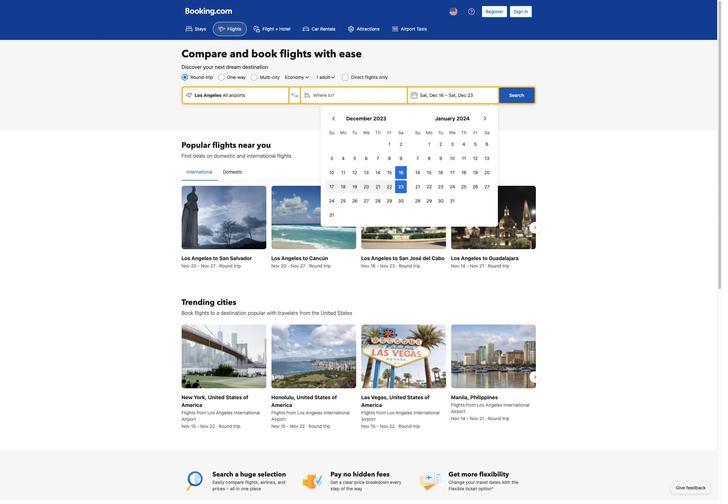 Task type: describe. For each thing, give the bounding box(es) containing it.
20 cell
[[361, 179, 372, 193]]

17 for 17 january 2024 'checkbox'
[[450, 170, 455, 175]]

flights,
[[245, 480, 259, 485]]

cancún
[[309, 256, 328, 261]]

clear
[[343, 480, 353, 485]]

one-way
[[227, 74, 246, 80]]

option*
[[479, 486, 494, 492]]

- inside new york, united states of america flights from los angeles international airport nov 15 - nov 22 · round trip
[[197, 424, 199, 429]]

hotel
[[279, 26, 291, 32]]

round inside los angeles to san salvador nov 20 - nov 27 · round trip
[[219, 263, 233, 269]]

los inside los angeles to cancún nov 20 - nov 27 · round trip
[[271, 256, 280, 261]]

los inside manila, philippines flights from los angeles international airport nov 14 - nov 21 · round trip
[[477, 402, 485, 408]]

one
[[241, 486, 249, 492]]

trip inside new york, united states of america flights from los angeles international airport nov 15 - nov 22 · round trip
[[233, 424, 240, 429]]

16 inside los angeles to san josé del cabo nov 16 - nov 23 · round trip
[[371, 263, 376, 269]]

region containing new york, united states of america
[[176, 322, 541, 432]]

24 January 2024 checkbox
[[447, 180, 458, 193]]

trending cities book flights to a destination popular with travelers from the united states
[[182, 298, 352, 316]]

register
[[486, 9, 504, 14]]

january 2024
[[435, 116, 470, 121]]

america inside honolulu, united states of america flights from los angeles international airport nov 15 - nov 22 · round trip
[[271, 402, 292, 408]]

14 inside los angeles to guadalajara nov 14 - nov 21 · round trip
[[461, 263, 466, 269]]

15 inside las vegas, united states of america flights from los angeles international airport nov 15 - nov 22 · round trip
[[371, 424, 376, 429]]

15 December 2023 checkbox
[[384, 166, 395, 179]]

a for pay
[[339, 480, 342, 485]]

2024
[[457, 116, 470, 121]]

2 for january 2024
[[440, 141, 442, 147]]

attractions link
[[342, 22, 385, 36]]

trending
[[182, 298, 215, 308]]

15 January 2024 checkbox
[[424, 166, 435, 179]]

flights up domestic
[[213, 140, 236, 151]]

5 for 5 option
[[474, 141, 477, 147]]

pay
[[331, 470, 342, 479]]

round inside honolulu, united states of america flights from los angeles international airport nov 15 - nov 22 · round trip
[[309, 424, 322, 429]]

24 December 2023 checkbox
[[326, 195, 338, 208]]

airport inside las vegas, united states of america flights from los angeles international airport nov 15 - nov 22 · round trip
[[361, 416, 376, 422]]

20 inside los angeles to san salvador nov 20 - nov 27 · round trip
[[191, 263, 196, 269]]

los angeles to cancún image
[[271, 186, 356, 249]]

- inside los angeles to cancún nov 20 - nov 27 · round trip
[[288, 263, 290, 269]]

angeles inside las vegas, united states of america flights from los angeles international airport nov 15 - nov 22 · round trip
[[396, 410, 413, 416]]

trip inside honolulu, united states of america flights from los angeles international airport nov 15 - nov 22 · round trip
[[323, 424, 330, 429]]

all
[[223, 92, 228, 98]]

of inside honolulu, united states of america flights from los angeles international airport nov 15 - nov 22 · round trip
[[332, 395, 337, 400]]

los inside new york, united states of america flights from los angeles international airport nov 15 - nov 22 · round trip
[[208, 410, 215, 416]]

airport inside new york, united states of america flights from los angeles international airport nov 15 - nov 22 · round trip
[[182, 416, 196, 422]]

trip inside los angeles to san salvador nov 20 - nov 27 · round trip
[[234, 263, 241, 269]]

los inside los angeles to guadalajara nov 14 - nov 21 · round trip
[[451, 256, 460, 261]]

23 inside checkbox
[[398, 184, 404, 189]]

11 December 2023 checkbox
[[338, 166, 349, 179]]

where to?
[[313, 92, 335, 98]]

compare
[[226, 480, 244, 485]]

2 7 from the left
[[417, 156, 419, 161]]

19 January 2024 checkbox
[[470, 166, 481, 179]]

- inside los angeles to san salvador nov 20 - nov 27 · round trip
[[198, 263, 200, 269]]

get more flexibility change your travel dates with the flexible ticket option*
[[449, 470, 519, 492]]

26 January 2024 checkbox
[[470, 180, 481, 193]]

30 for 30 option
[[398, 198, 404, 204]]

11 for '11 january 2024' checkbox
[[462, 156, 466, 161]]

fr for 2023
[[388, 130, 392, 135]]

only
[[379, 74, 388, 80]]

18 December 2023 checkbox
[[338, 180, 349, 193]]

a inside search a huge selection easily compare flights, airlines, and prices – all in one place
[[235, 470, 239, 479]]

ease
[[339, 47, 362, 61]]

destination inside trending cities book flights to a destination popular with travelers from the united states
[[221, 310, 247, 316]]

taxis
[[417, 26, 427, 32]]

los angeles to san salvador nov 20 - nov 27 · round trip
[[182, 256, 252, 269]]

27 inside los angeles to cancún nov 20 - nov 27 · round trip
[[300, 263, 306, 269]]

attractions
[[357, 26, 380, 32]]

states inside new york, united states of america flights from los angeles international airport nov 15 - nov 22 · round trip
[[226, 395, 242, 400]]

direct
[[351, 74, 364, 80]]

- inside los angeles to guadalajara nov 14 - nov 21 · round trip
[[467, 263, 469, 269]]

next
[[215, 64, 225, 70]]

airport taxis link
[[387, 22, 433, 36]]

san for josé
[[399, 256, 409, 261]]

december 2023
[[346, 116, 387, 121]]

1 for december 2023
[[389, 141, 391, 147]]

from inside manila, philippines flights from los angeles international airport nov 14 - nov 21 · round trip
[[466, 402, 476, 408]]

sign in link
[[510, 6, 532, 17]]

– inside search a huge selection easily compare flights, airlines, and prices – all in one place
[[226, 486, 229, 492]]

25 for "25" option at the top of page
[[341, 198, 346, 204]]

dream
[[226, 64, 241, 70]]

9 for 9 january 2024 checkbox
[[440, 156, 442, 161]]

21 inside manila, philippines flights from los angeles international airport nov 14 - nov 21 · round trip
[[480, 416, 484, 421]]

- inside los angeles to san josé del cabo nov 16 - nov 23 · round trip
[[377, 263, 379, 269]]

14 December 2023 checkbox
[[372, 166, 384, 179]]

the inside get more flexibility change your travel dates with the flexible ticket option*
[[512, 480, 519, 485]]

6 for 6 december 2023 checkbox
[[365, 156, 368, 161]]

philippines
[[471, 395, 498, 400]]

airport left taxis
[[401, 26, 415, 32]]

· inside manila, philippines flights from los angeles international airport nov 14 - nov 21 · round trip
[[486, 416, 487, 421]]

30 December 2023 checkbox
[[395, 195, 407, 208]]

8 December 2023 checkbox
[[384, 152, 395, 165]]

your inside compare and book flights with ease discover your next dream destination
[[203, 64, 214, 70]]

22 January 2024 checkbox
[[424, 180, 435, 193]]

international inside new york, united states of america flights from los angeles international airport nov 15 - nov 22 · round trip
[[234, 410, 260, 416]]

book
[[251, 47, 277, 61]]

give feedback
[[676, 485, 706, 491]]

4 December 2023 checkbox
[[338, 152, 349, 165]]

18 for 18 checkbox
[[341, 184, 346, 189]]

with inside compare and book flights with ease discover your next dream destination
[[314, 47, 337, 61]]

· inside honolulu, united states of america flights from los angeles international airport nov 15 - nov 22 · round trip
[[306, 424, 308, 429]]

of inside las vegas, united states of america flights from los angeles international airport nov 15 - nov 22 · round trip
[[425, 395, 430, 400]]

multi-city
[[260, 74, 280, 80]]

1 adult button
[[316, 73, 337, 81]]

popular
[[182, 140, 211, 151]]

give feedback button
[[671, 482, 711, 494]]

the inside trending cities book flights to a destination popular with travelers from the united states
[[312, 310, 319, 316]]

economy
[[285, 74, 304, 80]]

25 January 2024 checkbox
[[458, 180, 470, 193]]

3 December 2023 checkbox
[[326, 152, 338, 165]]

travel
[[476, 480, 488, 485]]

17 cell
[[326, 179, 338, 193]]

23 inside los angeles to san josé del cabo nov 16 - nov 23 · round trip
[[390, 263, 395, 269]]

popular
[[248, 310, 266, 316]]

2023
[[373, 116, 387, 121]]

manila,
[[451, 395, 469, 400]]

th for 2023
[[375, 130, 381, 135]]

10 December 2023 checkbox
[[326, 166, 338, 179]]

22 inside new york, united states of america flights from los angeles international airport nov 15 - nov 22 · round trip
[[210, 424, 215, 429]]

airlines,
[[261, 480, 277, 485]]

los angeles all airports
[[195, 92, 245, 98]]

los inside honolulu, united states of america flights from los angeles international airport nov 15 - nov 22 · round trip
[[297, 410, 305, 416]]

6 January 2024 checkbox
[[481, 138, 493, 151]]

trip inside los angeles to guadalajara nov 14 - nov 21 · round trip
[[503, 263, 510, 269]]

trip inside las vegas, united states of america flights from los angeles international airport nov 15 - nov 22 · round trip
[[413, 424, 420, 429]]

popular flights near you find deals on domestic and international flights
[[182, 140, 292, 159]]

· inside los angeles to cancún nov 20 - nov 27 · round trip
[[307, 263, 308, 269]]

honolulu, united states of america image
[[271, 325, 356, 388]]

21 December 2023 checkbox
[[372, 180, 384, 193]]

su for january
[[415, 130, 421, 135]]

search button
[[499, 88, 535, 103]]

compare
[[182, 47, 227, 61]]

flight + hotel
[[263, 26, 291, 32]]

1 inside popup button
[[316, 74, 318, 80]]

20 inside los angeles to cancún nov 20 - nov 27 · round trip
[[281, 263, 286, 269]]

of inside the pay no hidden fees get a clear price breakdown every step of the way
[[341, 486, 345, 492]]

no
[[343, 470, 351, 479]]

states inside las vegas, united states of america flights from los angeles international airport nov 15 - nov 22 · round trip
[[407, 395, 424, 400]]

0 vertical spatial in
[[525, 9, 528, 14]]

sign in
[[514, 9, 528, 14]]

16 December 2023 checkbox
[[395, 166, 407, 179]]

with inside trending cities book flights to a destination popular with travelers from the united states
[[267, 310, 277, 316]]

2 December 2023 checkbox
[[395, 138, 407, 151]]

21 inside option
[[416, 184, 420, 189]]

flights inside las vegas, united states of america flights from los angeles international airport nov 15 - nov 22 · round trip
[[361, 410, 375, 416]]

10 January 2024 checkbox
[[447, 152, 458, 165]]

15 inside honolulu, united states of america flights from los angeles international airport nov 15 - nov 22 · round trip
[[281, 424, 286, 429]]

prices
[[213, 486, 225, 492]]

round inside los angeles to guadalajara nov 14 - nov 21 · round trip
[[488, 263, 501, 269]]

los angeles to guadalajara image
[[451, 186, 536, 249]]

12 December 2023 checkbox
[[349, 166, 361, 179]]

26 for 26 january 2024 checkbox
[[473, 184, 478, 189]]

15 inside checkbox
[[427, 170, 432, 175]]

international button
[[182, 164, 218, 180]]

3 for 3 december 2023 option at the left top of page
[[330, 156, 333, 161]]

12 for 12 option at the top
[[473, 156, 478, 161]]

4 for '4' checkbox
[[463, 141, 466, 147]]

york,
[[194, 395, 207, 400]]

1 January 2024 checkbox
[[424, 138, 435, 151]]

on
[[207, 153, 213, 159]]

16 cell
[[395, 165, 407, 179]]

adult
[[320, 74, 330, 80]]

round-trip
[[191, 74, 213, 80]]

9 for 9 option
[[400, 156, 403, 161]]

23 inside option
[[438, 184, 444, 189]]

huge
[[240, 470, 256, 479]]

24 for the 24 'checkbox'
[[450, 184, 455, 189]]

more
[[462, 470, 478, 479]]

united inside new york, united states of america flights from los angeles international airport nov 15 - nov 22 · round trip
[[208, 395, 225, 400]]

11 for 11 december 2023 checkbox
[[341, 170, 345, 175]]

rentals
[[320, 26, 336, 32]]

stays
[[195, 26, 206, 32]]

angeles inside los angeles to san salvador nov 20 - nov 27 · round trip
[[192, 256, 212, 261]]

flight + hotel link
[[248, 22, 296, 36]]

20 inside checkbox
[[364, 184, 369, 189]]

sat, dec 16 – sat, dec 23
[[420, 92, 473, 98]]

30 January 2024 checkbox
[[435, 195, 447, 208]]

discover
[[182, 64, 202, 70]]

1 for january 2024
[[428, 141, 430, 147]]

josé
[[410, 256, 422, 261]]

27 December 2023 checkbox
[[361, 195, 372, 208]]

grid for january
[[412, 126, 493, 208]]

stays link
[[180, 22, 212, 36]]

22 inside honolulu, united states of america flights from los angeles international airport nov 15 - nov 22 · round trip
[[300, 424, 305, 429]]

28 January 2024 checkbox
[[412, 195, 424, 208]]

18 cell
[[338, 179, 349, 193]]

give
[[676, 485, 685, 491]]

domestic
[[214, 153, 235, 159]]

10 for 10 option
[[450, 156, 455, 161]]

to for 20
[[303, 256, 308, 261]]

vegas,
[[371, 395, 388, 400]]

flights inside compare and book flights with ease discover your next dream destination
[[280, 47, 312, 61]]

29 for "29" checkbox
[[387, 198, 392, 204]]

21 January 2024 checkbox
[[412, 180, 424, 193]]

international inside button
[[187, 169, 213, 175]]

car rentals link
[[297, 22, 341, 36]]

tu for january 2024
[[438, 130, 444, 135]]

sa for 2024
[[485, 130, 490, 135]]

airport inside manila, philippines flights from los angeles international airport nov 14 - nov 21 · round trip
[[451, 409, 466, 414]]

las vegas, united states of america flights from los angeles international airport nov 15 - nov 22 · round trip
[[361, 395, 440, 429]]

all
[[230, 486, 235, 492]]

7 January 2024 checkbox
[[412, 152, 424, 165]]

flights right international
[[277, 153, 292, 159]]

domestic button
[[218, 164, 248, 180]]

1 adult
[[316, 74, 330, 80]]

international inside las vegas, united states of america flights from los angeles international airport nov 15 - nov 22 · round trip
[[414, 410, 440, 416]]

los inside los angeles to san josé del cabo nov 16 - nov 23 · round trip
[[361, 256, 370, 261]]

- inside las vegas, united states of america flights from los angeles international airport nov 15 - nov 22 · round trip
[[377, 424, 379, 429]]

international inside honolulu, united states of america flights from los angeles international airport nov 15 - nov 22 · round trip
[[324, 410, 350, 416]]

19 cell
[[349, 179, 361, 193]]

los inside las vegas, united states of america flights from los angeles international airport nov 15 - nov 22 · round trip
[[387, 410, 395, 416]]

20 inside option
[[484, 170, 490, 175]]

one-
[[227, 74, 238, 80]]

12 January 2024 checkbox
[[470, 152, 481, 165]]

22 inside option
[[427, 184, 432, 189]]

29 for 29 checkbox
[[427, 198, 432, 204]]

los angeles to san josé del cabo nov 16 - nov 23 · round trip
[[361, 256, 445, 269]]

del
[[423, 256, 431, 261]]

international
[[247, 153, 276, 159]]

angeles inside los angeles to san josé del cabo nov 16 - nov 23 · round trip
[[371, 256, 392, 261]]

domestic
[[223, 169, 243, 175]]

17 for 17 december 2023 option
[[330, 184, 334, 189]]

sign
[[514, 9, 523, 14]]

21 cell
[[372, 179, 384, 193]]

travelers
[[278, 310, 298, 316]]

29 December 2023 checkbox
[[384, 195, 395, 208]]

search for search a huge selection easily compare flights, airlines, and prices – all in one place
[[213, 470, 233, 479]]

los inside los angeles to san salvador nov 20 - nov 27 · round trip
[[182, 256, 190, 261]]

2 dec from the left
[[458, 92, 467, 98]]

· inside los angeles to san salvador nov 20 - nov 27 · round trip
[[217, 263, 218, 269]]

where to? button
[[301, 88, 407, 103]]

10 for 10 checkbox
[[329, 170, 334, 175]]

13 for 13 checkbox
[[485, 156, 490, 161]]

flights inside honolulu, united states of america flights from los angeles international airport nov 15 - nov 22 · round trip
[[271, 410, 285, 416]]

from inside trending cities book flights to a destination popular with travelers from the united states
[[300, 310, 311, 316]]

3 for 3 checkbox in the top of the page
[[451, 141, 454, 147]]



Task type: vqa. For each thing, say whether or not it's contained in the screenshot.


Task type: locate. For each thing, give the bounding box(es) containing it.
10
[[450, 156, 455, 161], [329, 170, 334, 175]]

1 vertical spatial get
[[331, 480, 338, 485]]

17 December 2023 checkbox
[[326, 180, 338, 193]]

27 January 2024 checkbox
[[481, 180, 493, 193]]

25
[[461, 184, 467, 189], [341, 198, 346, 204]]

20
[[484, 170, 490, 175], [364, 184, 369, 189], [191, 263, 196, 269], [281, 263, 286, 269]]

22 cell
[[384, 179, 395, 193]]

24 inside option
[[329, 198, 335, 204]]

4 inside option
[[342, 156, 345, 161]]

·
[[217, 263, 218, 269], [307, 263, 308, 269], [396, 263, 398, 269], [486, 263, 487, 269], [486, 416, 487, 421], [216, 424, 218, 429], [306, 424, 308, 429], [396, 424, 397, 429]]

the down clear
[[346, 486, 353, 492]]

1 horizontal spatial 10
[[450, 156, 455, 161]]

booking.com logo image
[[185, 8, 232, 15], [185, 8, 232, 15]]

2 vertical spatial the
[[346, 486, 353, 492]]

sat, dec 16 – sat, dec 23 button
[[408, 88, 498, 103]]

in right all
[[236, 486, 240, 492]]

pay no hidden fees get a clear price breakdown every step of the way
[[331, 470, 402, 492]]

2 th from the left
[[461, 130, 467, 135]]

we down december 2023
[[363, 130, 370, 135]]

las vegas, united states of america image
[[361, 325, 446, 388]]

16 inside checkbox
[[439, 170, 443, 175]]

0 horizontal spatial sat,
[[420, 92, 428, 98]]

13 right 12 option
[[364, 170, 369, 175]]

to left salvador
[[213, 256, 218, 261]]

1 th from the left
[[375, 130, 381, 135]]

1 sat, from the left
[[420, 92, 428, 98]]

6 right 5 option
[[486, 141, 489, 147]]

mo for january
[[426, 130, 433, 135]]

we for january
[[449, 130, 456, 135]]

7 left 8 option
[[417, 156, 419, 161]]

1 7 from the left
[[377, 156, 379, 161]]

7 December 2023 checkbox
[[372, 152, 384, 165]]

1 vertical spatial 19
[[353, 184, 357, 189]]

honolulu, united states of america flights from los angeles international airport nov 15 - nov 22 · round trip
[[271, 395, 350, 429]]

16 January 2024 checkbox
[[435, 166, 447, 179]]

0 vertical spatial 6
[[486, 141, 489, 147]]

1 vertical spatial search
[[213, 470, 233, 479]]

tab list containing international
[[182, 164, 536, 181]]

17 January 2024 checkbox
[[447, 166, 458, 179]]

we up 3 checkbox in the top of the page
[[449, 130, 456, 135]]

4 inside checkbox
[[463, 141, 466, 147]]

1 horizontal spatial 30
[[438, 198, 444, 204]]

0 horizontal spatial 2
[[400, 141, 403, 147]]

from right travelers
[[300, 310, 311, 316]]

1 horizontal spatial get
[[449, 470, 460, 479]]

breakdown
[[366, 480, 389, 485]]

1 horizontal spatial with
[[314, 47, 337, 61]]

31 January 2024 checkbox
[[447, 195, 458, 208]]

0 vertical spatial 10
[[450, 156, 455, 161]]

tab list
[[182, 164, 536, 181]]

san for salvador
[[219, 256, 229, 261]]

2 2 from the left
[[440, 141, 442, 147]]

get up the change
[[449, 470, 460, 479]]

round inside las vegas, united states of america flights from los angeles international airport nov 15 - nov 22 · round trip
[[399, 424, 412, 429]]

26 December 2023 checkbox
[[349, 195, 361, 208]]

24 for 24 december 2023 option
[[329, 198, 335, 204]]

2 fr from the left
[[474, 130, 478, 135]]

airport inside honolulu, united states of america flights from los angeles international airport nov 15 - nov 22 · round trip
[[271, 416, 286, 422]]

th down 2023
[[375, 130, 381, 135]]

flights
[[227, 26, 241, 32], [451, 402, 465, 408], [182, 410, 195, 416], [271, 410, 285, 416], [361, 410, 375, 416]]

grid for december
[[326, 126, 407, 222]]

26 for 26 checkbox
[[352, 198, 358, 204]]

3 inside option
[[330, 156, 333, 161]]

register link
[[482, 6, 507, 17]]

compare and book flights with ease discover your next dream destination
[[182, 47, 362, 70]]

0 vertical spatial way
[[238, 74, 246, 80]]

1 region from the top
[[176, 183, 541, 272]]

2 san from the left
[[399, 256, 409, 261]]

2 vertical spatial a
[[339, 480, 342, 485]]

14
[[376, 170, 381, 175], [415, 170, 420, 175], [461, 263, 466, 269], [461, 416, 466, 421]]

su up 3 december 2023 option at the left top of page
[[329, 130, 335, 135]]

flexibility
[[480, 470, 509, 479]]

to inside los angeles to san salvador nov 20 - nov 27 · round trip
[[213, 256, 218, 261]]

0 horizontal spatial in
[[236, 486, 240, 492]]

0 vertical spatial region
[[176, 183, 541, 272]]

26 right "25" option at the top of page
[[352, 198, 358, 204]]

22 December 2023 checkbox
[[384, 180, 395, 193]]

from down honolulu,
[[287, 410, 296, 416]]

1 horizontal spatial th
[[461, 130, 467, 135]]

+
[[275, 26, 278, 32]]

2 grid from the left
[[412, 126, 493, 208]]

with right popular on the left
[[267, 310, 277, 316]]

we
[[363, 130, 370, 135], [449, 130, 456, 135]]

1 30 from the left
[[398, 198, 404, 204]]

1 horizontal spatial your
[[466, 480, 475, 485]]

21 inside los angeles to guadalajara nov 14 - nov 21 · round trip
[[480, 263, 484, 269]]

you
[[257, 140, 271, 151]]

of inside new york, united states of america flights from los angeles international airport nov 15 - nov 22 · round trip
[[243, 395, 248, 400]]

0 vertical spatial search
[[510, 92, 524, 98]]

new york, united states of america flights from los angeles international airport nov 15 - nov 22 · round trip
[[182, 395, 260, 429]]

with up the adult
[[314, 47, 337, 61]]

31 right 30 january 2024 checkbox at right
[[450, 198, 455, 204]]

1 vertical spatial 24
[[329, 198, 335, 204]]

17 inside 17 january 2024 'checkbox'
[[450, 170, 455, 175]]

8 January 2024 checkbox
[[424, 152, 435, 165]]

1 29 from the left
[[387, 198, 392, 204]]

10 left 11 december 2023 checkbox
[[329, 170, 334, 175]]

1 vertical spatial 17
[[330, 184, 334, 189]]

30 for 30 january 2024 checkbox at right
[[438, 198, 444, 204]]

and for near
[[237, 153, 246, 159]]

cities
[[217, 298, 236, 308]]

1 vertical spatial 25
[[341, 198, 346, 204]]

airport down "manila,"
[[451, 409, 466, 414]]

1 vertical spatial 11
[[341, 170, 345, 175]]

flexible
[[449, 486, 465, 492]]

0 horizontal spatial fr
[[388, 130, 392, 135]]

angeles inside los angeles to cancún nov 20 - nov 27 · round trip
[[281, 256, 302, 261]]

1 vertical spatial 26
[[352, 198, 358, 204]]

manila, philippines image
[[451, 325, 536, 388]]

0 vertical spatial the
[[312, 310, 319, 316]]

18 right 17 january 2024 'checkbox'
[[462, 170, 467, 175]]

new
[[182, 395, 193, 400]]

0 vertical spatial 13
[[485, 156, 490, 161]]

1 vertical spatial –
[[226, 486, 229, 492]]

car
[[312, 26, 319, 32]]

18
[[462, 170, 467, 175], [341, 184, 346, 189]]

dec up 2024
[[458, 92, 467, 98]]

flights link
[[213, 22, 247, 36]]

easily
[[213, 480, 224, 485]]

– inside sat, dec 16 – sat, dec 23 dropdown button
[[445, 92, 448, 98]]

2 29 from the left
[[427, 198, 432, 204]]

dates
[[489, 480, 501, 485]]

1 mo from the left
[[340, 130, 347, 135]]

destination up multi-
[[242, 64, 268, 70]]

10 inside 10 checkbox
[[329, 170, 334, 175]]

san left josé
[[399, 256, 409, 261]]

a left clear
[[339, 480, 342, 485]]

27 inside checkbox
[[485, 184, 490, 189]]

9 December 2023 checkbox
[[395, 152, 407, 165]]

1 horizontal spatial the
[[346, 486, 353, 492]]

1 horizontal spatial 29
[[427, 198, 432, 204]]

car rentals
[[312, 26, 336, 32]]

13 right 12 option at the top
[[485, 156, 490, 161]]

and inside search a huge selection easily compare flights, airlines, and prices – all in one place
[[278, 480, 286, 485]]

28 inside 28 december 2023 checkbox
[[375, 198, 381, 204]]

1 vertical spatial 3
[[330, 156, 333, 161]]

book
[[182, 310, 193, 316]]

31 for "31 january 2024" checkbox
[[450, 198, 455, 204]]

1 horizontal spatial mo
[[426, 130, 433, 135]]

a up compare
[[235, 470, 239, 479]]

airport down honolulu,
[[271, 416, 286, 422]]

los angeles to san josé del cabo image
[[361, 186, 446, 249]]

way inside the pay no hidden fees get a clear price breakdown every step of the way
[[354, 486, 362, 492]]

28 left 29 checkbox
[[415, 198, 421, 204]]

america down new
[[182, 402, 202, 408]]

sat,
[[420, 92, 428, 98], [449, 92, 457, 98]]

2 mo from the left
[[426, 130, 433, 135]]

31 down 24 december 2023 option
[[329, 212, 334, 218]]

16
[[439, 92, 444, 98], [399, 170, 404, 175], [439, 170, 443, 175], [371, 263, 376, 269]]

angeles inside honolulu, united states of america flights from los angeles international airport nov 15 - nov 22 · round trip
[[306, 410, 323, 416]]

2 vertical spatial with
[[502, 480, 511, 485]]

2 horizontal spatial the
[[512, 480, 519, 485]]

we for december
[[363, 130, 370, 135]]

th up '4' checkbox
[[461, 130, 467, 135]]

1 vertical spatial destination
[[221, 310, 247, 316]]

1 horizontal spatial way
[[354, 486, 362, 492]]

28 December 2023 checkbox
[[372, 195, 384, 208]]

1 horizontal spatial 26
[[473, 184, 478, 189]]

dec
[[430, 92, 438, 98], [458, 92, 467, 98]]

0 horizontal spatial way
[[238, 74, 246, 80]]

near
[[238, 140, 255, 151]]

fr up 5 option
[[474, 130, 478, 135]]

the right dates
[[512, 480, 519, 485]]

12 right 11 december 2023 checkbox
[[353, 170, 357, 175]]

flights inside new york, united states of america flights from los angeles international airport nov 15 - nov 22 · round trip
[[182, 410, 195, 416]]

0 horizontal spatial 24
[[329, 198, 335, 204]]

7 right 6 december 2023 checkbox
[[377, 156, 379, 161]]

2 tu from the left
[[438, 130, 444, 135]]

america inside las vegas, united states of america flights from los angeles international airport nov 15 - nov 22 · round trip
[[361, 402, 382, 408]]

to for del
[[393, 256, 398, 261]]

guadalajara
[[489, 256, 519, 261]]

1 left the adult
[[316, 74, 318, 80]]

3 america from the left
[[361, 402, 382, 408]]

fr for 2024
[[474, 130, 478, 135]]

2 inside checkbox
[[440, 141, 442, 147]]

search inside search a huge selection easily compare flights, airlines, and prices – all in one place
[[213, 470, 233, 479]]

1 horizontal spatial 13
[[485, 156, 490, 161]]

5 inside checkbox
[[354, 156, 356, 161]]

0 horizontal spatial 13
[[364, 170, 369, 175]]

1 horizontal spatial 4
[[463, 141, 466, 147]]

2 left 3 checkbox in the top of the page
[[440, 141, 442, 147]]

19 for 19 checkbox
[[473, 170, 478, 175]]

december
[[346, 116, 372, 121]]

1 horizontal spatial 11
[[462, 156, 466, 161]]

0 vertical spatial get
[[449, 470, 460, 479]]

0 horizontal spatial 31
[[329, 212, 334, 218]]

the right travelers
[[312, 310, 319, 316]]

26
[[473, 184, 478, 189], [352, 198, 358, 204]]

29 right 28 december 2023 checkbox
[[387, 198, 392, 204]]

flights up economy
[[280, 47, 312, 61]]

14 inside manila, philippines flights from los angeles international airport nov 14 - nov 21 · round trip
[[461, 416, 466, 421]]

0 horizontal spatial dec
[[430, 92, 438, 98]]

2 January 2024 checkbox
[[435, 138, 447, 151]]

2 vertical spatial and
[[278, 480, 286, 485]]

3 January 2024 checkbox
[[447, 138, 458, 151]]

0 horizontal spatial 11
[[341, 170, 345, 175]]

1 2 from the left
[[400, 141, 403, 147]]

10 right 9 january 2024 checkbox
[[450, 156, 455, 161]]

mo up "1 january 2024" checkbox
[[426, 130, 433, 135]]

25 left 26 january 2024 checkbox
[[461, 184, 467, 189]]

30 right "29" checkbox
[[398, 198, 404, 204]]

0 horizontal spatial 28
[[375, 198, 381, 204]]

sa for 2023
[[399, 130, 404, 135]]

ticket
[[466, 486, 477, 492]]

8
[[388, 156, 391, 161], [428, 156, 431, 161]]

flights inside trending cities book flights to a destination popular with travelers from the united states
[[195, 310, 209, 316]]

1 horizontal spatial search
[[510, 92, 524, 98]]

23 January 2024 checkbox
[[435, 180, 447, 193]]

the inside the pay no hidden fees get a clear price breakdown every step of the way
[[346, 486, 353, 492]]

19 December 2023 checkbox
[[349, 180, 361, 193]]

30
[[398, 198, 404, 204], [438, 198, 444, 204]]

0 horizontal spatial with
[[267, 310, 277, 316]]

3
[[451, 141, 454, 147], [330, 156, 333, 161]]

1 vertical spatial and
[[237, 153, 246, 159]]

way down price
[[354, 486, 362, 492]]

28 for 28 option
[[415, 198, 421, 204]]

0 horizontal spatial america
[[182, 402, 202, 408]]

2 america from the left
[[271, 402, 292, 408]]

1 horizontal spatial 1
[[389, 141, 391, 147]]

25 December 2023 checkbox
[[338, 195, 349, 208]]

1 9 from the left
[[400, 156, 403, 161]]

1 left 2 "checkbox"
[[389, 141, 391, 147]]

2 region from the top
[[176, 322, 541, 432]]

price
[[354, 480, 365, 485]]

0 vertical spatial 24
[[450, 184, 455, 189]]

0 horizontal spatial 5
[[354, 156, 356, 161]]

hidden
[[353, 470, 375, 479]]

sa up 2 "checkbox"
[[399, 130, 404, 135]]

with inside get more flexibility change your travel dates with the flexible ticket option*
[[502, 480, 511, 485]]

5 for the 5 checkbox
[[354, 156, 356, 161]]

1 vertical spatial 4
[[342, 156, 345, 161]]

city
[[272, 74, 280, 80]]

step
[[331, 486, 340, 492]]

2 for december 2023
[[400, 141, 403, 147]]

nov
[[182, 263, 190, 269], [201, 263, 209, 269], [271, 263, 280, 269], [291, 263, 299, 269], [361, 263, 370, 269], [380, 263, 388, 269], [451, 263, 460, 269], [470, 263, 478, 269], [451, 416, 460, 421], [470, 416, 478, 421], [182, 424, 190, 429], [200, 424, 209, 429], [271, 424, 280, 429], [290, 424, 298, 429], [361, 424, 370, 429], [380, 424, 388, 429]]

24 left "25" option at the top of page
[[329, 198, 335, 204]]

to left guadalajara
[[483, 256, 488, 261]]

0 horizontal spatial 26
[[352, 198, 358, 204]]

0 horizontal spatial 10
[[329, 170, 334, 175]]

13 December 2023 checkbox
[[361, 166, 372, 179]]

2 horizontal spatial with
[[502, 480, 511, 485]]

1 inside checkbox
[[428, 141, 430, 147]]

19 for 19 december 2023 option on the left top of the page
[[353, 184, 357, 189]]

27 inside 'checkbox'
[[364, 198, 369, 204]]

0 vertical spatial 19
[[473, 170, 478, 175]]

1 left 2 january 2024 checkbox
[[428, 141, 430, 147]]

angeles
[[204, 92, 222, 98], [192, 256, 212, 261], [281, 256, 302, 261], [371, 256, 392, 261], [461, 256, 482, 261], [486, 402, 503, 408], [216, 410, 233, 416], [306, 410, 323, 416], [396, 410, 413, 416]]

20 January 2024 checkbox
[[481, 166, 493, 179]]

mo down december
[[340, 130, 347, 135]]

15 inside new york, united states of america flights from los angeles international airport nov 15 - nov 22 · round trip
[[191, 424, 196, 429]]

tu down december
[[352, 130, 358, 135]]

3 inside checkbox
[[451, 141, 454, 147]]

airports
[[229, 92, 245, 98]]

0 horizontal spatial get
[[331, 480, 338, 485]]

2 sat, from the left
[[449, 92, 457, 98]]

trip inside los angeles to cancún nov 20 - nov 27 · round trip
[[324, 263, 331, 269]]

- inside honolulu, united states of america flights from los angeles international airport nov 15 - nov 22 · round trip
[[287, 424, 289, 429]]

every
[[390, 480, 402, 485]]

26 right the 25 option
[[473, 184, 478, 189]]

flights
[[280, 47, 312, 61], [365, 74, 378, 80], [213, 140, 236, 151], [277, 153, 292, 159], [195, 310, 209, 316]]

angeles inside los angeles to guadalajara nov 14 - nov 21 · round trip
[[461, 256, 482, 261]]

0 vertical spatial 11
[[462, 156, 466, 161]]

23 December 2023 checkbox
[[395, 180, 407, 193]]

0 horizontal spatial grid
[[326, 126, 407, 222]]

mo for december
[[340, 130, 347, 135]]

0 horizontal spatial we
[[363, 130, 370, 135]]

and up dream on the top left of page
[[230, 47, 249, 61]]

0 horizontal spatial 7
[[377, 156, 379, 161]]

sa up 6 checkbox on the top
[[485, 130, 490, 135]]

· inside las vegas, united states of america flights from los angeles international airport nov 15 - nov 22 · round trip
[[396, 424, 397, 429]]

flights left "only"
[[365, 74, 378, 80]]

flights inside manila, philippines flights from los angeles international airport nov 14 - nov 21 · round trip
[[451, 402, 465, 408]]

2 right 1 option
[[400, 141, 403, 147]]

place
[[250, 486, 261, 492]]

new york, united states of america image
[[182, 325, 266, 388]]

to inside los angeles to cancún nov 20 - nov 27 · round trip
[[303, 256, 308, 261]]

11 right 10 checkbox
[[341, 170, 345, 175]]

1 vertical spatial way
[[354, 486, 362, 492]]

1 horizontal spatial 31
[[450, 198, 455, 204]]

12 right '11 january 2024' checkbox
[[473, 156, 478, 161]]

28 inside 28 option
[[415, 198, 421, 204]]

23 cell
[[395, 179, 407, 193]]

selection
[[258, 470, 286, 479]]

0 horizontal spatial 25
[[341, 198, 346, 204]]

los
[[195, 92, 203, 98], [182, 256, 190, 261], [271, 256, 280, 261], [361, 256, 370, 261], [451, 256, 460, 261], [477, 402, 485, 408], [208, 410, 215, 416], [297, 410, 305, 416], [387, 410, 395, 416]]

6 right the 5 checkbox
[[365, 156, 368, 161]]

america for new
[[182, 402, 202, 408]]

– up january
[[445, 92, 448, 98]]

4 for '4 december 2023' option
[[342, 156, 345, 161]]

3 left '4 december 2023' option
[[330, 156, 333, 161]]

from down york,
[[197, 410, 206, 416]]

1 horizontal spatial dec
[[458, 92, 467, 98]]

20 December 2023 checkbox
[[361, 180, 372, 193]]

29 January 2024 checkbox
[[424, 195, 435, 208]]

6 December 2023 checkbox
[[361, 152, 372, 165]]

– left all
[[226, 486, 229, 492]]

united
[[321, 310, 336, 316], [208, 395, 225, 400], [297, 395, 313, 400], [390, 395, 406, 400]]

1 we from the left
[[363, 130, 370, 135]]

4 right 3 checkbox in the top of the page
[[463, 141, 466, 147]]

12
[[473, 156, 478, 161], [353, 170, 357, 175]]

1 horizontal spatial –
[[445, 92, 448, 98]]

22 inside option
[[387, 184, 392, 189]]

0 vertical spatial 4
[[463, 141, 466, 147]]

2 8 from the left
[[428, 156, 431, 161]]

3 right 2 january 2024 checkbox
[[451, 141, 454, 147]]

17 left 18 checkbox
[[330, 184, 334, 189]]

1 horizontal spatial 12
[[473, 156, 478, 161]]

0 horizontal spatial your
[[203, 64, 214, 70]]

in inside search a huge selection easily compare flights, airlines, and prices – all in one place
[[236, 486, 240, 492]]

1 8 from the left
[[388, 156, 391, 161]]

fr up 1 option
[[388, 130, 392, 135]]

1 grid from the left
[[326, 126, 407, 222]]

1 vertical spatial in
[[236, 486, 240, 492]]

1 horizontal spatial sa
[[485, 130, 490, 135]]

your up ticket
[[466, 480, 475, 485]]

from down "manila,"
[[466, 402, 476, 408]]

2 su from the left
[[415, 130, 421, 135]]

los angeles to cancún nov 20 - nov 27 · round trip
[[271, 256, 331, 269]]

mo
[[340, 130, 347, 135], [426, 130, 433, 135]]

31
[[450, 198, 455, 204], [329, 212, 334, 218]]

11 inside checkbox
[[462, 156, 466, 161]]

18 January 2024 checkbox
[[458, 166, 470, 179]]

0 horizontal spatial 9
[[400, 156, 403, 161]]

13 for 13 option
[[364, 170, 369, 175]]

15 inside option
[[387, 170, 392, 175]]

to left cancún
[[303, 256, 308, 261]]

su up 7 option
[[415, 130, 421, 135]]

find
[[182, 153, 192, 159]]

0 vertical spatial 17
[[450, 170, 455, 175]]

cabo
[[432, 256, 445, 261]]

0 vertical spatial 31
[[450, 198, 455, 204]]

and down 'near'
[[237, 153, 246, 159]]

1 horizontal spatial america
[[271, 402, 292, 408]]

2 28 from the left
[[415, 198, 421, 204]]

24 right 23 january 2024 option
[[450, 184, 455, 189]]

19
[[473, 170, 478, 175], [353, 184, 357, 189]]

27 inside los angeles to san salvador nov 20 - nov 27 · round trip
[[210, 263, 216, 269]]

international inside manila, philippines flights from los angeles international airport nov 14 - nov 21 · round trip
[[504, 402, 530, 408]]

6 for 6 checkbox on the top
[[486, 141, 489, 147]]

to?
[[328, 92, 335, 98]]

4 January 2024 checkbox
[[458, 138, 470, 151]]

1 su from the left
[[329, 130, 335, 135]]

25 for the 25 option
[[461, 184, 467, 189]]

su for december
[[329, 130, 335, 135]]

in right sign
[[525, 9, 528, 14]]

2 30 from the left
[[438, 198, 444, 204]]

27
[[485, 184, 490, 189], [364, 198, 369, 204], [210, 263, 216, 269], [300, 263, 306, 269]]

1 fr from the left
[[388, 130, 392, 135]]

tu for december 2023
[[352, 130, 358, 135]]

from inside honolulu, united states of america flights from los angeles international airport nov 15 - nov 22 · round trip
[[287, 410, 296, 416]]

round-
[[191, 74, 206, 80]]

- inside manila, philippines flights from los angeles international airport nov 14 - nov 21 · round trip
[[467, 416, 469, 421]]

18 for 18 option
[[462, 170, 467, 175]]

america down honolulu,
[[271, 402, 292, 408]]

18 right 17 december 2023 option
[[341, 184, 346, 189]]

to inside los angeles to guadalajara nov 14 - nov 21 · round trip
[[483, 256, 488, 261]]

1 san from the left
[[219, 256, 229, 261]]

0 horizontal spatial mo
[[340, 130, 347, 135]]

1 tu from the left
[[352, 130, 358, 135]]

and inside the popular flights near you find deals on domestic and international flights
[[237, 153, 246, 159]]

deals
[[193, 153, 205, 159]]

· inside new york, united states of america flights from los angeles international airport nov 15 - nov 22 · round trip
[[216, 424, 218, 429]]

th
[[375, 130, 381, 135], [461, 130, 467, 135]]

destination down cities
[[221, 310, 247, 316]]

1 28 from the left
[[375, 198, 381, 204]]

19 right 18 checkbox
[[353, 184, 357, 189]]

5 January 2024 checkbox
[[470, 138, 481, 151]]

united inside honolulu, united states of america flights from los angeles international airport nov 15 - nov 22 · round trip
[[297, 395, 313, 400]]

united inside trending cities book flights to a destination popular with travelers from the united states
[[321, 310, 336, 316]]

0 horizontal spatial 29
[[387, 198, 392, 204]]

round
[[219, 263, 233, 269], [309, 263, 323, 269], [399, 263, 412, 269], [488, 263, 501, 269], [488, 416, 501, 421], [219, 424, 232, 429], [309, 424, 322, 429], [399, 424, 412, 429]]

–
[[445, 92, 448, 98], [226, 486, 229, 492]]

9 January 2024 checkbox
[[435, 152, 447, 165]]

1 america from the left
[[182, 402, 202, 408]]

0 horizontal spatial 1
[[316, 74, 318, 80]]

from down vegas,
[[376, 410, 386, 416]]

states inside honolulu, united states of america flights from los angeles international airport nov 15 - nov 22 · round trip
[[315, 395, 331, 400]]

search
[[510, 92, 524, 98], [213, 470, 233, 479]]

to for nov
[[213, 256, 218, 261]]

11 left 12 option at the top
[[462, 156, 466, 161]]

· inside los angeles to san josé del cabo nov 16 - nov 23 · round trip
[[396, 263, 398, 269]]

los angeles to san salvador image
[[182, 186, 266, 249]]

30 right 29 checkbox
[[438, 198, 444, 204]]

0 horizontal spatial 3
[[330, 156, 333, 161]]

0 horizontal spatial 4
[[342, 156, 345, 161]]

san left salvador
[[219, 256, 229, 261]]

your left next
[[203, 64, 214, 70]]

los angeles to guadalajara nov 14 - nov 21 · round trip
[[451, 256, 519, 269]]

feedback
[[687, 485, 706, 491]]

a down cities
[[217, 310, 219, 316]]

0 vertical spatial 12
[[473, 156, 478, 161]]

to for 14
[[483, 256, 488, 261]]

22 inside las vegas, united states of america flights from los angeles international airport nov 15 - nov 22 · round trip
[[390, 424, 395, 429]]

6 inside 6 december 2023 checkbox
[[365, 156, 368, 161]]

25 right 24 december 2023 option
[[341, 198, 346, 204]]

search for search
[[510, 92, 524, 98]]

to left josé
[[393, 256, 398, 261]]

and for huge
[[278, 480, 286, 485]]

region containing los angeles to san salvador
[[176, 183, 541, 272]]

1 horizontal spatial 9
[[440, 156, 442, 161]]

airport down las
[[361, 416, 376, 422]]

1 vertical spatial 18
[[341, 184, 346, 189]]

1 horizontal spatial we
[[449, 130, 456, 135]]

14 January 2024 checkbox
[[412, 166, 424, 179]]

28 right the 27 december 2023 'checkbox'
[[375, 198, 381, 204]]

angeles inside new york, united states of america flights from los angeles international airport nov 15 - nov 22 · round trip
[[216, 410, 233, 416]]

a for trending
[[217, 310, 219, 316]]

11 inside checkbox
[[341, 170, 345, 175]]

from inside las vegas, united states of america flights from los angeles international airport nov 15 - nov 22 · round trip
[[376, 410, 386, 416]]

1 vertical spatial 31
[[329, 212, 334, 218]]

to inside trending cities book flights to a destination popular with travelers from the united states
[[211, 310, 215, 316]]

multi-
[[260, 74, 272, 80]]

1 dec from the left
[[430, 92, 438, 98]]

region
[[176, 183, 541, 272], [176, 322, 541, 432]]

17 right 16 checkbox
[[450, 170, 455, 175]]

5 right '4 december 2023' option
[[354, 156, 356, 161]]

1 December 2023 checkbox
[[384, 138, 395, 151]]

states inside trending cities book flights to a destination popular with travelers from the united states
[[338, 310, 352, 316]]

th for 2024
[[461, 130, 467, 135]]

america for las
[[361, 402, 382, 408]]

16 inside "option"
[[399, 170, 404, 175]]

31 December 2023 checkbox
[[326, 209, 338, 222]]

13 January 2024 checkbox
[[481, 152, 493, 165]]

12 for 12 option
[[353, 170, 357, 175]]

january
[[435, 116, 455, 121]]

1 horizontal spatial 6
[[486, 141, 489, 147]]

0 vertical spatial a
[[217, 310, 219, 316]]

get up step
[[331, 480, 338, 485]]

2 horizontal spatial 1
[[428, 141, 430, 147]]

0 horizontal spatial 19
[[353, 184, 357, 189]]

2 9 from the left
[[440, 156, 442, 161]]

2 inside "checkbox"
[[400, 141, 403, 147]]

manila, philippines flights from los angeles international airport nov 14 - nov 21 · round trip
[[451, 395, 530, 421]]

5 December 2023 checkbox
[[349, 152, 361, 165]]

18 inside option
[[462, 170, 467, 175]]

dec up january
[[430, 92, 438, 98]]

9
[[400, 156, 403, 161], [440, 156, 442, 161]]

31 for 31 december 2023 checkbox
[[329, 212, 334, 218]]

5 right '4' checkbox
[[474, 141, 477, 147]]

direct flights only
[[351, 74, 388, 80]]

airport down new
[[182, 416, 196, 422]]

grid
[[326, 126, 407, 222], [412, 126, 493, 208]]

19 inside checkbox
[[473, 170, 478, 175]]

1 sa from the left
[[399, 130, 404, 135]]

round inside los angeles to san josé del cabo nov 16 - nov 23 · round trip
[[399, 263, 412, 269]]

1 vertical spatial 6
[[365, 156, 368, 161]]

your inside get more flexibility change your travel dates with the flexible ticket option*
[[466, 480, 475, 485]]

2 we from the left
[[449, 130, 456, 135]]

0 horizontal spatial 17
[[330, 184, 334, 189]]

2 sa from the left
[[485, 130, 490, 135]]

1 horizontal spatial 17
[[450, 170, 455, 175]]

11 January 2024 checkbox
[[458, 152, 470, 165]]

way down dream on the top left of page
[[238, 74, 246, 80]]

0 horizontal spatial sa
[[399, 130, 404, 135]]

1 horizontal spatial san
[[399, 256, 409, 261]]

28 for 28 december 2023 checkbox
[[375, 198, 381, 204]]

and down selection
[[278, 480, 286, 485]]

4
[[463, 141, 466, 147], [342, 156, 345, 161]]



